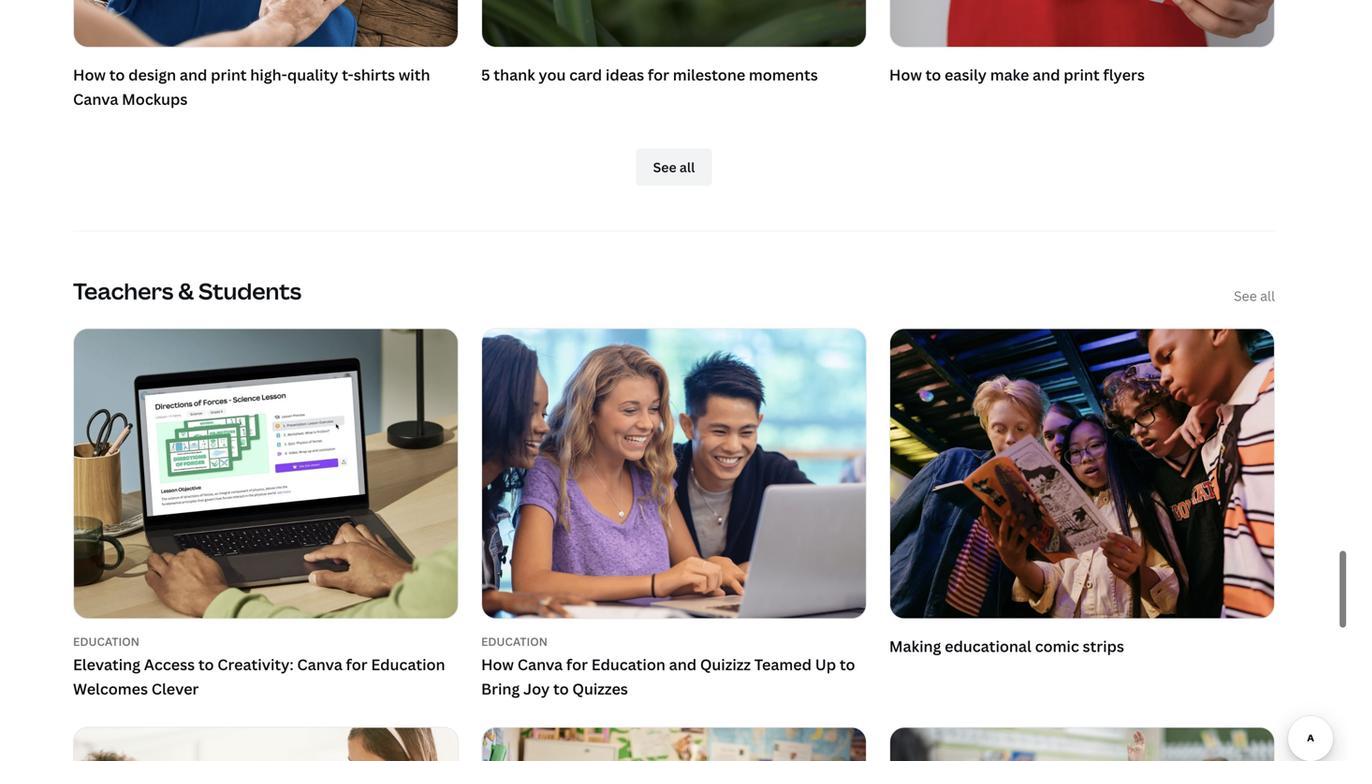 Task type: vqa. For each thing, say whether or not it's contained in the screenshot.
easily
yes



Task type: describe. For each thing, give the bounding box(es) containing it.
to right up
[[840, 655, 855, 675]]

see all
[[1234, 287, 1275, 305]]

2 horizontal spatial for
[[648, 65, 670, 85]]

making educational comic strips link
[[890, 328, 1275, 662]]

how canva for education and quizizz teamed up to bring joy to quizzes link
[[481, 653, 867, 701]]

5
[[481, 65, 490, 85]]

quizzes
[[573, 679, 628, 699]]

teachers
[[73, 276, 174, 306]]

milestone
[[673, 65, 746, 85]]

all
[[1261, 287, 1275, 305]]

quality
[[287, 65, 339, 85]]

canva inside how to design and print high-quality t-shirts with canva mockups
[[73, 89, 118, 109]]

to inside "link"
[[926, 65, 941, 85]]

how to easily make and print flyers
[[890, 65, 1145, 85]]

to right joy
[[553, 679, 569, 699]]

you
[[539, 65, 566, 85]]

elevating
[[73, 655, 141, 675]]

5 thank you card ideas for milestone moments link
[[481, 0, 867, 91]]

untitleddesign4 image
[[890, 728, 1274, 761]]

up
[[815, 655, 836, 675]]

how to design and print high-quality t-shirts with canva mockups
[[73, 65, 430, 109]]

educational
[[945, 636, 1032, 657]]

welcomes
[[73, 679, 148, 699]]

design
[[128, 65, 176, 85]]

education link for creativity:
[[73, 634, 459, 650]]

shirts
[[354, 65, 395, 85]]

strips
[[1083, 636, 1125, 657]]

elevating access to creativity: canva for education welcomes clever link
[[73, 653, 459, 701]]

5 thank you card ideas for milestone moments
[[481, 65, 818, 85]]

print inside "link"
[[1064, 65, 1100, 85]]

how inside education how canva for education and quizizz teamed up to bring joy to quizzes
[[481, 655, 514, 675]]

how for how to design and print high-quality t-shirts with canva mockups
[[73, 65, 106, 85]]

making educational comic strips
[[890, 636, 1125, 657]]

see
[[1234, 287, 1257, 305]]

how to design and print high-quality t-shirts with canva mockups link
[[73, 0, 459, 115]]



Task type: locate. For each thing, give the bounding box(es) containing it.
2 print from the left
[[1064, 65, 1100, 85]]

mockups
[[122, 89, 188, 109]]

0 horizontal spatial how
[[73, 65, 106, 85]]

canva right creativity:
[[297, 655, 343, 675]]

to right access
[[198, 655, 214, 675]]

print left high-
[[211, 65, 247, 85]]

and inside "link"
[[1033, 65, 1061, 85]]

how left design
[[73, 65, 106, 85]]

1 horizontal spatial canva
[[297, 655, 343, 675]]

ideas
[[606, 65, 644, 85]]

and inside how to design and print high-quality t-shirts with canva mockups
[[180, 65, 207, 85]]

easily
[[945, 65, 987, 85]]

2 horizontal spatial how
[[890, 65, 922, 85]]

thank
[[494, 65, 535, 85]]

how left easily
[[890, 65, 922, 85]]

and left quizizz
[[669, 655, 697, 675]]

and right design
[[180, 65, 207, 85]]

bring
[[481, 679, 520, 699]]

0 horizontal spatial education link
[[73, 634, 459, 650]]

how for how to easily make and print flyers
[[890, 65, 922, 85]]

1 horizontal spatial print
[[1064, 65, 1100, 85]]

for inside education elevating access to creativity: canva for education welcomes clever
[[346, 655, 368, 675]]

untitleddesign6 image
[[74, 728, 458, 761]]

educationgouldsisters001 image
[[482, 728, 866, 761]]

print left flyers
[[1064, 65, 1100, 85]]

make
[[991, 65, 1029, 85]]

for inside education how canva for education and quizizz teamed up to bring joy to quizzes
[[566, 655, 588, 675]]

pexels thới nam cao 10806198 image
[[482, 0, 866, 47]]

1 horizontal spatial education link
[[481, 634, 867, 650]]

to inside education elevating access to creativity: canva for education welcomes clever
[[198, 655, 214, 675]]

clever
[[151, 679, 199, 699]]

canva inside education elevating access to creativity: canva for education welcomes clever
[[297, 655, 343, 675]]

to left easily
[[926, 65, 941, 85]]

how up the bring
[[481, 655, 514, 675]]

access
[[144, 655, 195, 675]]

print inside how to design and print high-quality t-shirts with canva mockups
[[211, 65, 247, 85]]

education link up creativity:
[[73, 634, 459, 650]]

to
[[109, 65, 125, 85], [926, 65, 941, 85], [198, 655, 214, 675], [840, 655, 855, 675], [553, 679, 569, 699]]

how to easily make and print flyers link
[[890, 0, 1275, 91]]

1 education link from the left
[[73, 634, 459, 650]]

to left design
[[109, 65, 125, 85]]

high-
[[250, 65, 287, 85]]

education how canva for education and quizizz teamed up to bring joy to quizzes
[[481, 634, 855, 699]]

2 horizontal spatial and
[[1033, 65, 1061, 85]]

canva
[[73, 89, 118, 109], [297, 655, 343, 675], [518, 655, 563, 675]]

2 education link from the left
[[481, 634, 867, 650]]

and inside education how canva for education and quizizz teamed up to bring joy to quizzes
[[669, 655, 697, 675]]

joy
[[524, 679, 550, 699]]

to inside how to design and print high-quality t-shirts with canva mockups
[[109, 65, 125, 85]]

education
[[73, 634, 140, 650], [481, 634, 548, 650], [371, 655, 445, 675], [592, 655, 666, 675]]

print
[[211, 65, 247, 85], [1064, 65, 1100, 85]]

0 horizontal spatial canva
[[73, 89, 118, 109]]

flyers
[[1103, 65, 1145, 85]]

canva left mockups
[[73, 89, 118, 109]]

t-
[[342, 65, 354, 85]]

creativity:
[[217, 655, 294, 675]]

education elevating access to creativity: canva for education welcomes clever
[[73, 634, 445, 699]]

and right make
[[1033, 65, 1061, 85]]

education link for education
[[481, 634, 867, 650]]

for
[[648, 65, 670, 85], [346, 655, 368, 675], [566, 655, 588, 675]]

quizizz
[[700, 655, 751, 675]]

canva inside education how canva for education and quizizz teamed up to bring joy to quizzes
[[518, 655, 563, 675]]

&
[[178, 276, 194, 306]]

0 horizontal spatial print
[[211, 65, 247, 85]]

see all link
[[1234, 286, 1275, 306]]

education link up how canva for education and quizizz teamed up to bring joy to quizzes link
[[481, 634, 867, 650]]

canva up joy
[[518, 655, 563, 675]]

with
[[399, 65, 430, 85]]

making
[[890, 636, 942, 657]]

moments
[[749, 65, 818, 85]]

1 horizontal spatial for
[[566, 655, 588, 675]]

0 horizontal spatial and
[[180, 65, 207, 85]]

card
[[569, 65, 602, 85]]

teachers & students
[[73, 276, 302, 306]]

how inside how to design and print high-quality t-shirts with canva mockups
[[73, 65, 106, 85]]

1 horizontal spatial how
[[481, 655, 514, 675]]

teamed
[[755, 655, 812, 675]]

and
[[180, 65, 207, 85], [1033, 65, 1061, 85], [669, 655, 697, 675]]

comic
[[1035, 636, 1079, 657]]

1 horizontal spatial and
[[669, 655, 697, 675]]

how
[[73, 65, 106, 85], [890, 65, 922, 85], [481, 655, 514, 675]]

students
[[199, 276, 302, 306]]

0 horizontal spatial for
[[346, 655, 368, 675]]

education link
[[73, 634, 459, 650], [481, 634, 867, 650]]

1 print from the left
[[211, 65, 247, 85]]

2 horizontal spatial canva
[[518, 655, 563, 675]]

how inside "link"
[[890, 65, 922, 85]]



